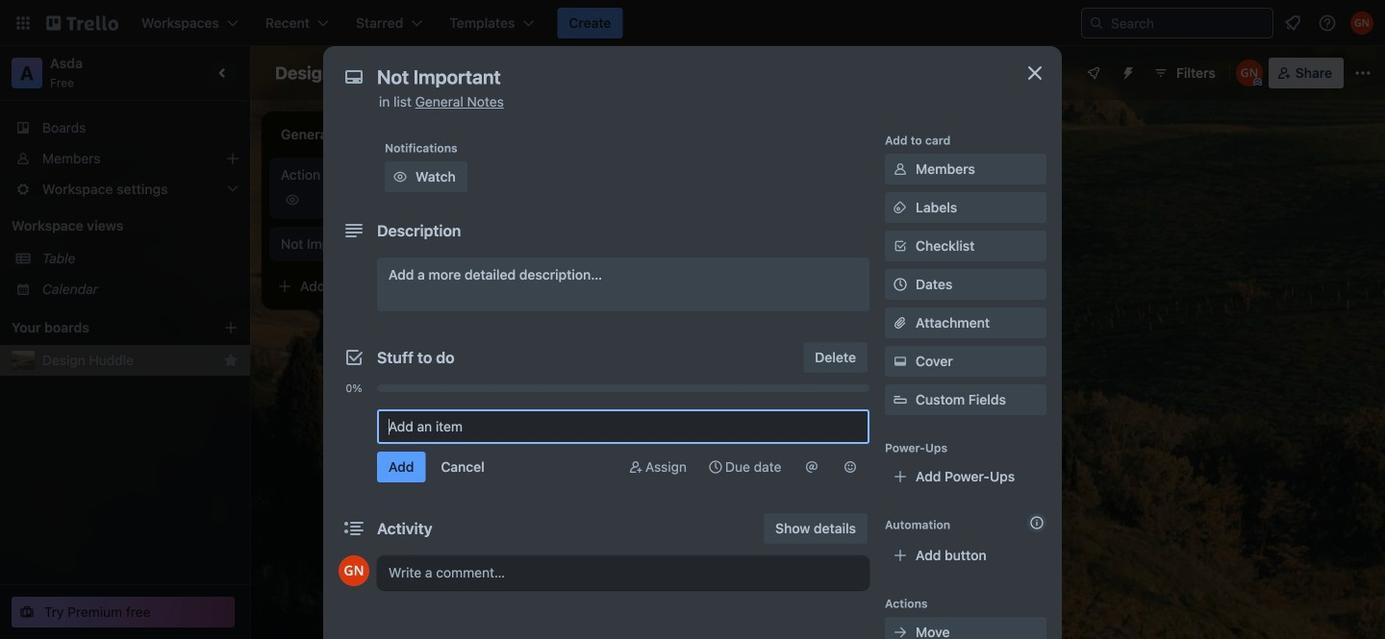 Task type: locate. For each thing, give the bounding box(es) containing it.
generic name (genericname34) image up 'create from template…' image
[[485, 189, 508, 212]]

0 horizontal spatial generic name (genericname34) image
[[485, 189, 508, 212]]

add board image
[[223, 320, 239, 336]]

close dialog image
[[1024, 62, 1047, 85]]

1 vertical spatial generic name (genericname34) image
[[339, 556, 370, 587]]

generic name (genericname34) image
[[1236, 60, 1263, 87], [339, 556, 370, 587]]

generic name (genericname34) image
[[1351, 12, 1374, 35], [485, 189, 508, 212]]

1 vertical spatial generic name (genericname34) image
[[485, 189, 508, 212]]

Board name text field
[[266, 58, 406, 89]]

board image
[[491, 64, 506, 80]]

Add an item text field
[[377, 410, 870, 445]]

1 horizontal spatial generic name (genericname34) image
[[1236, 60, 1263, 87]]

your boards with 1 items element
[[12, 317, 194, 340]]

power ups image
[[1086, 65, 1102, 81]]

0 horizontal spatial generic name (genericname34) image
[[339, 556, 370, 587]]

1 horizontal spatial generic name (genericname34) image
[[1351, 12, 1374, 35]]

Write a comment text field
[[377, 556, 870, 591]]

None text field
[[368, 60, 1003, 94]]

0 vertical spatial generic name (genericname34) image
[[1351, 12, 1374, 35]]

sm image
[[891, 160, 910, 179], [891, 198, 910, 217], [803, 458, 822, 477], [841, 458, 860, 477]]

sm image
[[391, 167, 410, 187], [891, 352, 910, 371], [626, 458, 646, 477], [706, 458, 726, 477], [891, 624, 910, 640]]

generic name (genericname34) image inside primary element
[[1351, 12, 1374, 35]]

group
[[339, 398, 870, 406]]

generic name (genericname34) image right open information menu image
[[1351, 12, 1374, 35]]

None submit
[[377, 452, 426, 483]]

starred icon image
[[223, 353, 239, 369]]



Task type: vqa. For each thing, say whether or not it's contained in the screenshot.
the bottommost "best"
no



Task type: describe. For each thing, give the bounding box(es) containing it.
star or unstar board image
[[418, 65, 433, 81]]

primary element
[[0, 0, 1386, 46]]

0 notifications image
[[1282, 12, 1305, 35]]

search image
[[1089, 15, 1105, 31]]

show menu image
[[1354, 64, 1373, 83]]

create from template… image
[[493, 279, 508, 294]]

Search field
[[1105, 10, 1273, 37]]

open information menu image
[[1318, 13, 1338, 33]]

0 vertical spatial generic name (genericname34) image
[[1236, 60, 1263, 87]]

automation image
[[1113, 58, 1140, 85]]

workspace visible image
[[452, 65, 468, 81]]



